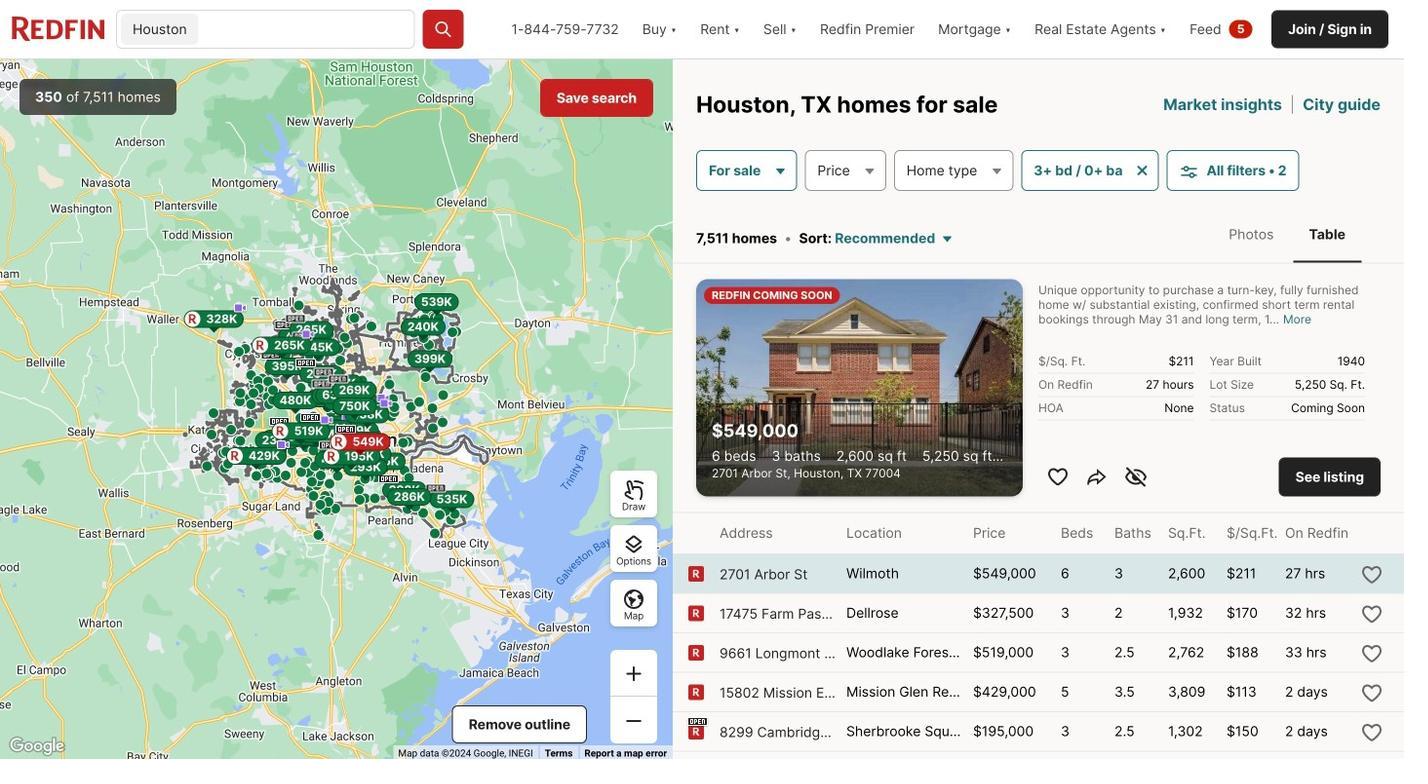 Task type: vqa. For each thing, say whether or not it's contained in the screenshot.
87-30 62nd Ave Unit 6E link
no



Task type: locate. For each thing, give the bounding box(es) containing it.
google image
[[5, 734, 69, 760]]

toggle search results photos view tab
[[1213, 210, 1290, 259]]

tab list
[[1194, 206, 1381, 263]]

None search field
[[203, 11, 414, 50]]

map region
[[0, 59, 673, 760]]

toggle search results table view tab
[[1294, 210, 1361, 259]]



Task type: describe. For each thing, give the bounding box(es) containing it.
submit search image
[[434, 20, 453, 39]]



